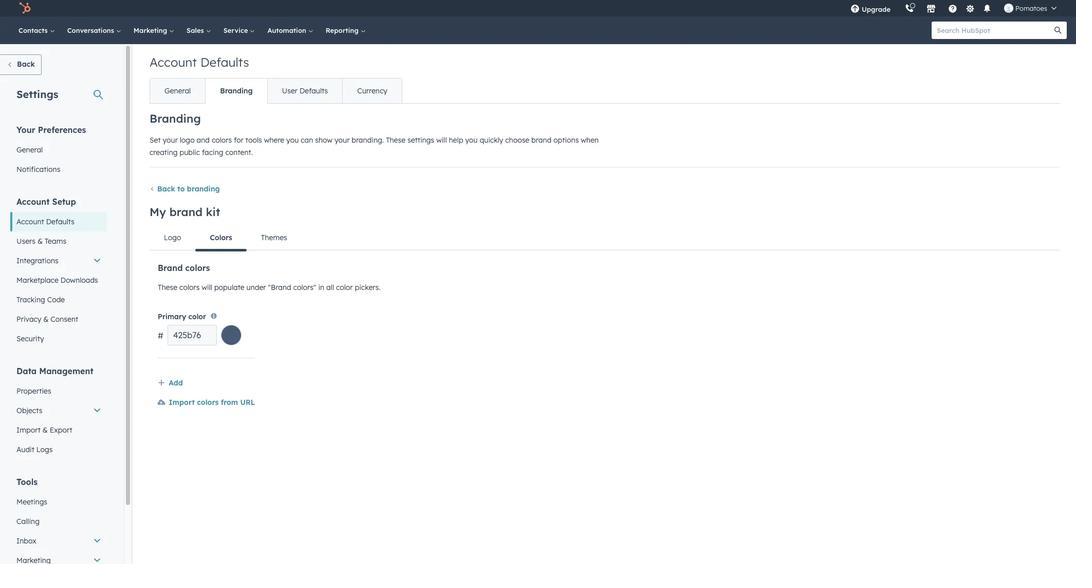 Task type: vqa. For each thing, say whether or not it's contained in the screenshot.
& corresponding to Teams
yes



Task type: describe. For each thing, give the bounding box(es) containing it.
1 horizontal spatial account defaults
[[150, 54, 249, 70]]

import for import & export
[[16, 426, 41, 435]]

colors inside set your logo and colors for tools where you can show your branding. these settings will help you quickly choose brand options when creating public facing content.
[[212, 136, 232, 145]]

account defaults inside account setup element
[[16, 217, 74, 227]]

0 horizontal spatial will
[[202, 283, 212, 292]]

inbox
[[16, 537, 36, 546]]

objects button
[[10, 401, 107, 421]]

conversations
[[67, 26, 116, 34]]

users & teams
[[16, 237, 66, 246]]

set your logo and colors for tools where you can show your branding. these settings will help you quickly choose brand options when creating public facing content.
[[150, 136, 599, 157]]

themes
[[261, 233, 287, 243]]

0 horizontal spatial these
[[158, 283, 177, 292]]

your preferences
[[16, 125, 86, 135]]

privacy & consent
[[16, 315, 78, 324]]

contacts
[[19, 26, 50, 34]]

marketing
[[134, 26, 169, 34]]

facing
[[202, 148, 223, 157]]

where
[[264, 136, 284, 145]]

data
[[16, 366, 37, 377]]

users
[[16, 237, 35, 246]]

& for consent
[[43, 315, 49, 324]]

"brand
[[268, 283, 291, 292]]

your preferences element
[[10, 124, 107, 179]]

help button
[[944, 0, 962, 16]]

notifications link
[[10, 160, 107, 179]]

add
[[169, 379, 183, 388]]

when
[[581, 136, 599, 145]]

audit
[[16, 446, 34, 455]]

these colors will populate under "brand colors" in all color pickers.
[[158, 283, 381, 292]]

colors"
[[293, 283, 316, 292]]

primary
[[158, 313, 186, 322]]

quickly
[[480, 136, 503, 145]]

1 vertical spatial color
[[188, 313, 206, 322]]

settings image
[[965, 4, 975, 14]]

automation
[[267, 26, 308, 34]]

preferences
[[38, 125, 86, 135]]

automation link
[[261, 16, 320, 44]]

teams
[[45, 237, 66, 246]]

logs
[[36, 446, 53, 455]]

0 horizontal spatial brand
[[169, 205, 203, 219]]

audit logs
[[16, 446, 53, 455]]

marketplaces button
[[920, 0, 942, 16]]

calling
[[16, 518, 40, 527]]

primary color
[[158, 313, 206, 322]]

Primary color text field
[[167, 325, 217, 346]]

branding inside branding link
[[220, 86, 253, 96]]

populate
[[214, 283, 244, 292]]

import for import colors from url
[[169, 398, 195, 408]]

sales
[[187, 26, 206, 34]]

public
[[180, 148, 200, 157]]

settings link
[[964, 3, 976, 14]]

objects
[[16, 407, 42, 416]]

tyler black image
[[1004, 4, 1013, 13]]

meetings link
[[10, 493, 107, 512]]

calling link
[[10, 512, 107, 532]]

back for back
[[17, 60, 35, 69]]

2 your from the left
[[335, 136, 350, 145]]

marketplace
[[16, 276, 59, 285]]

marketplace downloads
[[16, 276, 98, 285]]

1 vertical spatial branding
[[150, 112, 201, 126]]

brand colors
[[158, 263, 210, 273]]

notifications button
[[979, 0, 996, 16]]

tracking
[[16, 295, 45, 305]]

notifications image
[[983, 5, 992, 14]]

management
[[39, 366, 93, 377]]

setup
[[52, 197, 76, 207]]

#
[[158, 331, 163, 341]]

1 your from the left
[[163, 136, 178, 145]]

0 vertical spatial color
[[336, 283, 353, 292]]

pomatoes button
[[998, 0, 1063, 16]]

import & export link
[[10, 421, 107, 440]]

reporting link
[[320, 16, 372, 44]]

settings
[[408, 136, 434, 145]]

sales link
[[180, 16, 217, 44]]

set
[[150, 136, 161, 145]]

colors for brand
[[185, 263, 210, 273]]

marketplaces image
[[927, 5, 936, 14]]

marketplace downloads link
[[10, 271, 107, 290]]

privacy
[[16, 315, 41, 324]]

logo link
[[150, 226, 196, 250]]

notifications
[[16, 165, 60, 174]]

these inside set your logo and colors for tools where you can show your branding. these settings will help you quickly choose brand options when creating public facing content.
[[386, 136, 406, 145]]

to
[[177, 184, 185, 194]]

upgrade
[[862, 5, 891, 13]]

search image
[[1055, 27, 1062, 34]]

properties link
[[10, 382, 107, 401]]

data management
[[16, 366, 93, 377]]

for
[[234, 136, 244, 145]]

and
[[197, 136, 210, 145]]

back to branding
[[157, 184, 220, 194]]

1 you from the left
[[286, 136, 299, 145]]

2 you from the left
[[465, 136, 478, 145]]

inbox button
[[10, 532, 107, 551]]

branding
[[187, 184, 220, 194]]

users & teams link
[[10, 232, 107, 251]]

& for export
[[43, 426, 48, 435]]

content.
[[225, 148, 253, 157]]



Task type: locate. For each thing, give the bounding box(es) containing it.
0 vertical spatial brand
[[531, 136, 551, 145]]

colors
[[210, 233, 232, 243]]

colors for import
[[197, 398, 219, 408]]

settings
[[16, 88, 58, 101]]

0 vertical spatial will
[[436, 136, 447, 145]]

0 horizontal spatial general link
[[10, 140, 107, 160]]

general link for your
[[10, 140, 107, 160]]

pickers.
[[355, 283, 381, 292]]

& for teams
[[37, 237, 43, 246]]

show
[[315, 136, 333, 145]]

user defaults link
[[267, 79, 342, 103]]

code
[[47, 295, 65, 305]]

general link
[[150, 79, 205, 103], [10, 140, 107, 160]]

2 vertical spatial &
[[43, 426, 48, 435]]

all
[[326, 283, 334, 292]]

0 horizontal spatial your
[[163, 136, 178, 145]]

security
[[16, 335, 44, 344]]

these
[[386, 136, 406, 145], [158, 283, 177, 292]]

brand down back to branding button
[[169, 205, 203, 219]]

brand inside set your logo and colors for tools where you can show your branding. these settings will help you quickly choose brand options when creating public facing content.
[[531, 136, 551, 145]]

account up users
[[16, 217, 44, 227]]

0 horizontal spatial branding
[[150, 112, 201, 126]]

help
[[449, 136, 463, 145]]

1 horizontal spatial color
[[336, 283, 353, 292]]

service link
[[217, 16, 261, 44]]

integrations button
[[10, 251, 107, 271]]

0 vertical spatial general
[[164, 86, 191, 96]]

0 horizontal spatial color
[[188, 313, 206, 322]]

1 vertical spatial import
[[16, 426, 41, 435]]

user defaults
[[282, 86, 328, 96]]

add button
[[158, 377, 183, 391]]

export
[[50, 426, 72, 435]]

& left export
[[43, 426, 48, 435]]

0 horizontal spatial import
[[16, 426, 41, 435]]

colors right brand
[[185, 263, 210, 273]]

back
[[17, 60, 35, 69], [157, 184, 175, 194]]

0 vertical spatial account defaults
[[150, 54, 249, 70]]

general up the logo
[[164, 86, 191, 96]]

account setup element
[[10, 196, 107, 349]]

color
[[336, 283, 353, 292], [188, 313, 206, 322]]

will
[[436, 136, 447, 145], [202, 283, 212, 292]]

general down your
[[16, 145, 43, 155]]

1 horizontal spatial will
[[436, 136, 447, 145]]

0 horizontal spatial defaults
[[46, 217, 74, 227]]

upgrade image
[[851, 5, 860, 14]]

from
[[221, 398, 238, 408]]

import colors from url
[[167, 398, 255, 408]]

colors
[[212, 136, 232, 145], [185, 263, 210, 273], [179, 283, 200, 292], [197, 398, 219, 408]]

1 horizontal spatial general link
[[150, 79, 205, 103]]

downloads
[[61, 276, 98, 285]]

branding.
[[352, 136, 384, 145]]

menu item
[[898, 0, 900, 16]]

account defaults up users & teams
[[16, 217, 74, 227]]

& inside 'link'
[[43, 315, 49, 324]]

help image
[[948, 5, 957, 14]]

reporting
[[326, 26, 361, 34]]

branding up for
[[220, 86, 253, 96]]

themes link
[[247, 226, 302, 250]]

my
[[150, 205, 166, 219]]

1 vertical spatial account defaults
[[16, 217, 74, 227]]

1 horizontal spatial these
[[386, 136, 406, 145]]

conversations link
[[61, 16, 127, 44]]

integrations
[[16, 256, 58, 266]]

0 vertical spatial these
[[386, 136, 406, 145]]

defaults right user
[[300, 86, 328, 96]]

options
[[554, 136, 579, 145]]

back link
[[0, 54, 42, 75]]

& right privacy
[[43, 315, 49, 324]]

account left setup
[[16, 197, 50, 207]]

import inside 'button'
[[169, 398, 195, 408]]

account defaults link
[[10, 212, 107, 232]]

1 horizontal spatial you
[[465, 136, 478, 145]]

pomatoes
[[1016, 4, 1047, 12]]

import inside "link"
[[16, 426, 41, 435]]

back to branding button
[[150, 184, 220, 194]]

1 vertical spatial defaults
[[300, 86, 328, 96]]

1 vertical spatial back
[[157, 184, 175, 194]]

1 horizontal spatial general
[[164, 86, 191, 96]]

defaults inside navigation
[[300, 86, 328, 96]]

brand
[[158, 263, 183, 273]]

defaults inside account setup element
[[46, 217, 74, 227]]

account for users & teams
[[16, 197, 50, 207]]

1 vertical spatial general link
[[10, 140, 107, 160]]

import down "add"
[[169, 398, 195, 408]]

import & export
[[16, 426, 72, 435]]

data management element
[[10, 366, 107, 460]]

choose
[[505, 136, 529, 145]]

kit
[[206, 205, 220, 219]]

calling icon image
[[905, 4, 914, 13]]

will left help
[[436, 136, 447, 145]]

you right help
[[465, 136, 478, 145]]

0 vertical spatial back
[[17, 60, 35, 69]]

consent
[[51, 315, 78, 324]]

these down brand
[[158, 283, 177, 292]]

will inside set your logo and colors for tools where you can show your branding. these settings will help you quickly choose brand options when creating public facing content.
[[436, 136, 447, 145]]

can
[[301, 136, 313, 145]]

logo
[[164, 233, 181, 243]]

colors down brand colors
[[179, 283, 200, 292]]

hubspot link
[[12, 2, 39, 14]]

under
[[246, 283, 266, 292]]

tracking code link
[[10, 290, 107, 310]]

branding link
[[205, 79, 267, 103]]

1 horizontal spatial branding
[[220, 86, 253, 96]]

defaults for user defaults link
[[300, 86, 328, 96]]

0 vertical spatial general link
[[150, 79, 205, 103]]

currency
[[357, 86, 387, 96]]

back left to
[[157, 184, 175, 194]]

0 horizontal spatial back
[[17, 60, 35, 69]]

your right 'show'
[[335, 136, 350, 145]]

navigation
[[150, 78, 402, 104]]

general for your
[[16, 145, 43, 155]]

defaults for account defaults link
[[46, 217, 74, 227]]

tab list containing logo
[[150, 226, 1060, 252]]

general inside your preferences element
[[16, 145, 43, 155]]

0 horizontal spatial account defaults
[[16, 217, 74, 227]]

my brand kit
[[150, 205, 220, 219]]

account
[[150, 54, 197, 70], [16, 197, 50, 207], [16, 217, 44, 227]]

navigation containing general
[[150, 78, 402, 104]]

tab list
[[150, 226, 1060, 252]]

tools
[[16, 477, 38, 488]]

0 vertical spatial defaults
[[200, 54, 249, 70]]

1 vertical spatial &
[[43, 315, 49, 324]]

0 vertical spatial import
[[169, 398, 195, 408]]

brand right choose
[[531, 136, 551, 145]]

calling icon button
[[901, 2, 918, 15]]

user
[[282, 86, 298, 96]]

0 horizontal spatial general
[[16, 145, 43, 155]]

colors inside 'button'
[[197, 398, 219, 408]]

menu containing pomatoes
[[843, 0, 1064, 16]]

you left can
[[286, 136, 299, 145]]

will left populate
[[202, 283, 212, 292]]

these left settings
[[386, 136, 406, 145]]

1 horizontal spatial back
[[157, 184, 175, 194]]

color up "primary color" text box
[[188, 313, 206, 322]]

properties
[[16, 387, 51, 396]]

1 vertical spatial will
[[202, 283, 212, 292]]

back up settings
[[17, 60, 35, 69]]

defaults up users & teams link
[[46, 217, 74, 227]]

&
[[37, 237, 43, 246], [43, 315, 49, 324], [43, 426, 48, 435]]

colors left from
[[197, 398, 219, 408]]

account down marketing 'link'
[[150, 54, 197, 70]]

2 horizontal spatial defaults
[[300, 86, 328, 96]]

branding
[[220, 86, 253, 96], [150, 112, 201, 126]]

1 vertical spatial general
[[16, 145, 43, 155]]

your up creating
[[163, 136, 178, 145]]

defaults up branding link
[[200, 54, 249, 70]]

0 vertical spatial &
[[37, 237, 43, 246]]

general
[[164, 86, 191, 96], [16, 145, 43, 155]]

2 vertical spatial account
[[16, 217, 44, 227]]

colors for these
[[179, 283, 200, 292]]

service
[[223, 26, 250, 34]]

privacy & consent link
[[10, 310, 107, 329]]

account for branding
[[150, 54, 197, 70]]

brand
[[531, 136, 551, 145], [169, 205, 203, 219]]

hubspot image
[[19, 2, 31, 14]]

contacts link
[[12, 16, 61, 44]]

1 horizontal spatial import
[[169, 398, 195, 408]]

account defaults down 'sales' link
[[150, 54, 249, 70]]

general for account
[[164, 86, 191, 96]]

2 vertical spatial defaults
[[46, 217, 74, 227]]

in
[[318, 283, 324, 292]]

1 horizontal spatial your
[[335, 136, 350, 145]]

marketing link
[[127, 16, 180, 44]]

general link for account
[[150, 79, 205, 103]]

1 vertical spatial account
[[16, 197, 50, 207]]

tracking code
[[16, 295, 65, 305]]

& right users
[[37, 237, 43, 246]]

general link up the logo
[[150, 79, 205, 103]]

logo
[[180, 136, 195, 145]]

Search HubSpot search field
[[932, 22, 1058, 39]]

general link down preferences
[[10, 140, 107, 160]]

back for back to branding
[[157, 184, 175, 194]]

1 horizontal spatial brand
[[531, 136, 551, 145]]

0 horizontal spatial you
[[286, 136, 299, 145]]

import down the objects
[[16, 426, 41, 435]]

color right all
[[336, 283, 353, 292]]

1 horizontal spatial defaults
[[200, 54, 249, 70]]

meetings
[[16, 498, 47, 507]]

1 vertical spatial brand
[[169, 205, 203, 219]]

0 vertical spatial account
[[150, 54, 197, 70]]

0 vertical spatial branding
[[220, 86, 253, 96]]

colors link
[[196, 226, 247, 252]]

colors up "facing"
[[212, 136, 232, 145]]

tools element
[[10, 477, 107, 565]]

& inside "link"
[[43, 426, 48, 435]]

your
[[16, 125, 35, 135]]

menu
[[843, 0, 1064, 16]]

1 vertical spatial these
[[158, 283, 177, 292]]

branding up the logo
[[150, 112, 201, 126]]



